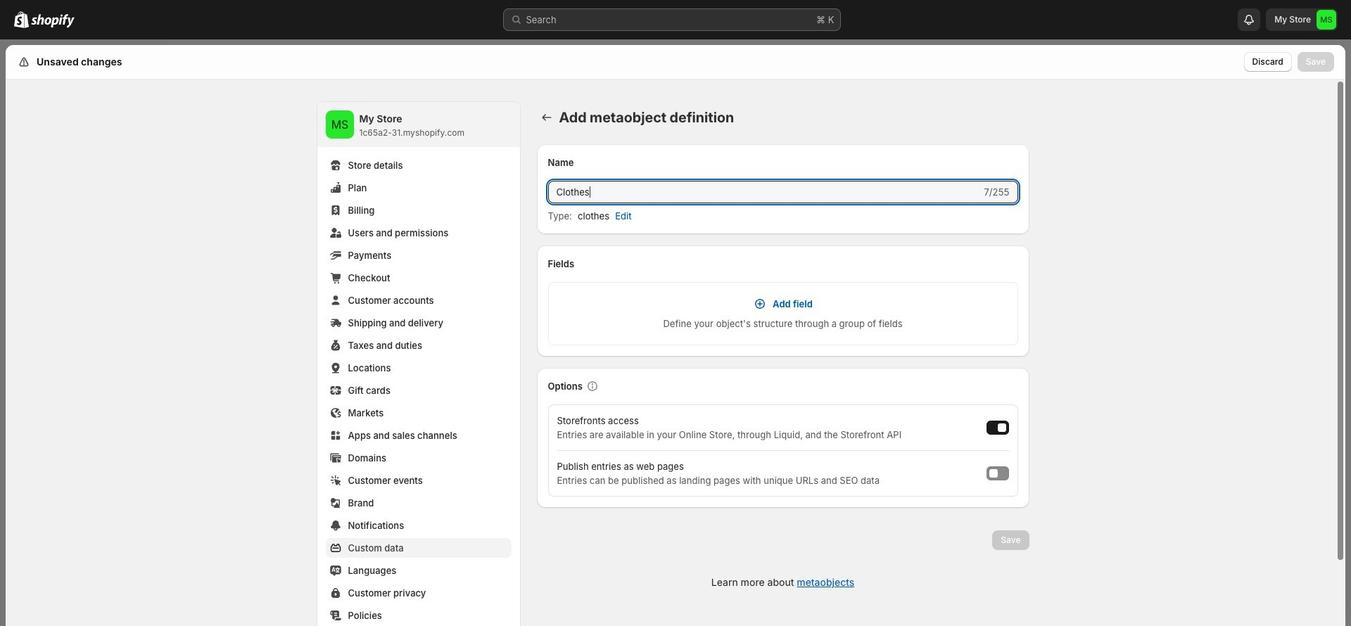 Task type: locate. For each thing, give the bounding box(es) containing it.
Examples: Cart upsell, Fabric colors, Product bundle text field
[[548, 181, 981, 203]]

toggle storefronts access image
[[998, 424, 1006, 432]]

my store image
[[325, 110, 354, 139]]

my store image
[[1317, 10, 1336, 30]]



Task type: vqa. For each thing, say whether or not it's contained in the screenshot.
Shop settings menu Element on the left of page
yes



Task type: describe. For each thing, give the bounding box(es) containing it.
shopify image
[[14, 11, 29, 28]]

shop settings menu element
[[317, 102, 520, 626]]

settings dialog
[[6, 45, 1346, 626]]

shopify image
[[31, 14, 75, 28]]

toggle publishing entries as web pages image
[[989, 469, 998, 478]]



